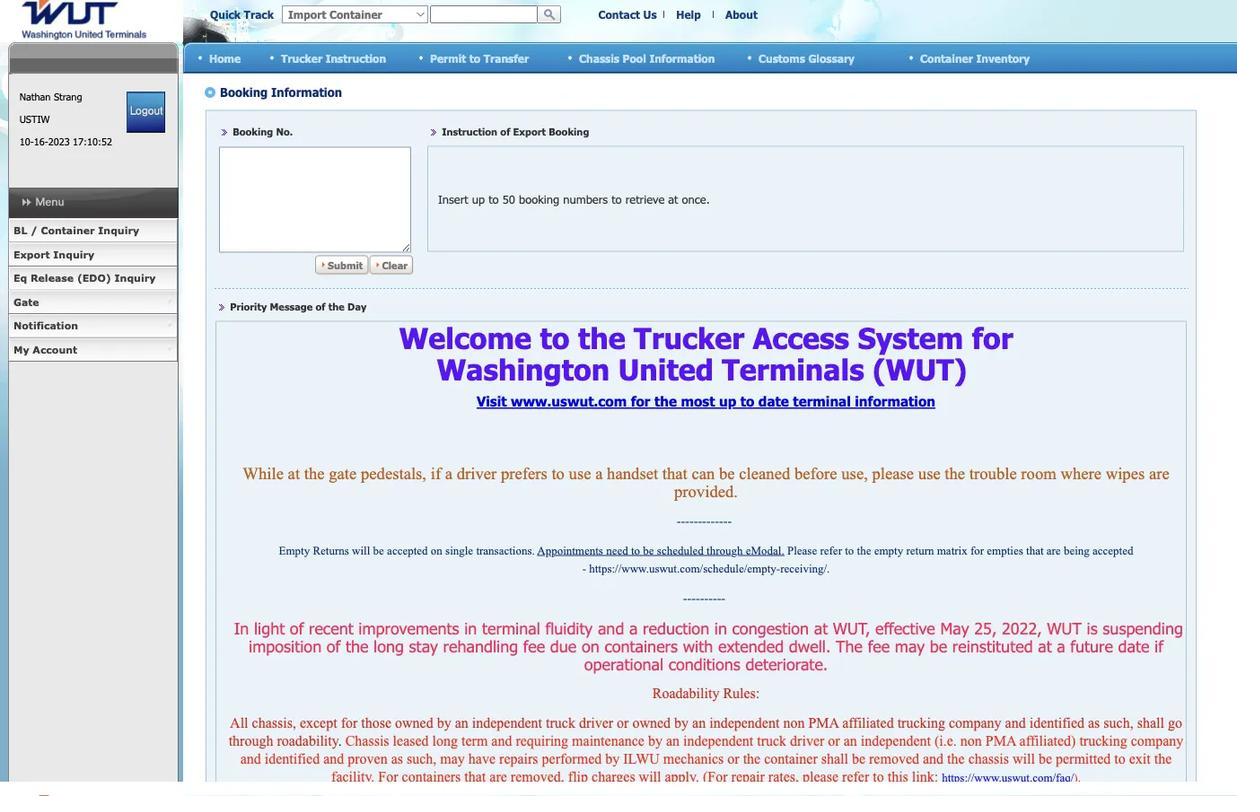 Task type: vqa. For each thing, say whether or not it's contained in the screenshot.
THE MY ACCOUNT link
yes



Task type: locate. For each thing, give the bounding box(es) containing it.
2 vertical spatial inquiry
[[115, 272, 156, 284]]

None text field
[[430, 5, 538, 23]]

notification link
[[8, 314, 178, 338]]

container inventory
[[921, 51, 1030, 64]]

account
[[33, 344, 77, 356]]

0 vertical spatial inquiry
[[98, 225, 139, 237]]

trucker instruction
[[281, 51, 386, 64]]

home
[[209, 51, 241, 64]]

chassis
[[579, 51, 620, 64]]

0 horizontal spatial container
[[41, 225, 95, 237]]

help
[[677, 8, 701, 21]]

export inquiry
[[13, 248, 94, 261]]

/
[[31, 225, 37, 237]]

10-
[[19, 136, 34, 148]]

2023
[[48, 136, 70, 148]]

0 vertical spatial container
[[921, 51, 974, 64]]

to
[[470, 51, 481, 64]]

bl / container inquiry
[[13, 225, 139, 237]]

quick track
[[210, 8, 274, 21]]

1 horizontal spatial container
[[921, 51, 974, 64]]

nathan
[[19, 91, 51, 103]]

inquiry down bl / container inquiry
[[53, 248, 94, 261]]

track
[[244, 8, 274, 21]]

bl
[[13, 225, 27, 237]]

container left inventory
[[921, 51, 974, 64]]

pool
[[623, 51, 647, 64]]

inquiry
[[98, 225, 139, 237], [53, 248, 94, 261], [115, 272, 156, 284]]

container up "export inquiry"
[[41, 225, 95, 237]]

help link
[[677, 8, 701, 21]]

container
[[921, 51, 974, 64], [41, 225, 95, 237]]

1 vertical spatial container
[[41, 225, 95, 237]]

customs
[[759, 51, 806, 64]]

16-
[[34, 136, 48, 148]]

inventory
[[977, 51, 1030, 64]]

release
[[31, 272, 74, 284]]

export inquiry link
[[8, 243, 178, 267]]

about link
[[726, 8, 758, 21]]

permit to transfer
[[430, 51, 529, 64]]

inquiry right (edo)
[[115, 272, 156, 284]]

ustiw
[[19, 113, 50, 125]]

about
[[726, 8, 758, 21]]

eq release (edo) inquiry link
[[8, 267, 178, 291]]

gate
[[13, 296, 39, 308]]

inquiry up export inquiry link
[[98, 225, 139, 237]]

permit
[[430, 51, 466, 64]]



Task type: describe. For each thing, give the bounding box(es) containing it.
eq release (edo) inquiry
[[13, 272, 156, 284]]

trucker
[[281, 51, 323, 64]]

contact us link
[[599, 8, 657, 21]]

information
[[650, 51, 715, 64]]

my
[[13, 344, 29, 356]]

nathan strang
[[19, 91, 82, 103]]

my account
[[13, 344, 77, 356]]

inquiry for (edo)
[[115, 272, 156, 284]]

(edo)
[[77, 272, 111, 284]]

customs glossary
[[759, 51, 855, 64]]

gate link
[[8, 291, 178, 314]]

transfer
[[484, 51, 529, 64]]

eq
[[13, 272, 27, 284]]

strang
[[54, 91, 82, 103]]

glossary
[[809, 51, 855, 64]]

export
[[13, 248, 50, 261]]

1 vertical spatial inquiry
[[53, 248, 94, 261]]

notification
[[13, 320, 78, 332]]

10-16-2023 17:10:52
[[19, 136, 112, 148]]

contact
[[599, 8, 640, 21]]

chassis pool information
[[579, 51, 715, 64]]

instruction
[[326, 51, 386, 64]]

login image
[[127, 92, 165, 133]]

17:10:52
[[73, 136, 112, 148]]

bl / container inquiry link
[[8, 219, 178, 243]]

inquiry for container
[[98, 225, 139, 237]]

contact us
[[599, 8, 657, 21]]

us
[[644, 8, 657, 21]]

quick
[[210, 8, 241, 21]]

my account link
[[8, 338, 178, 362]]



